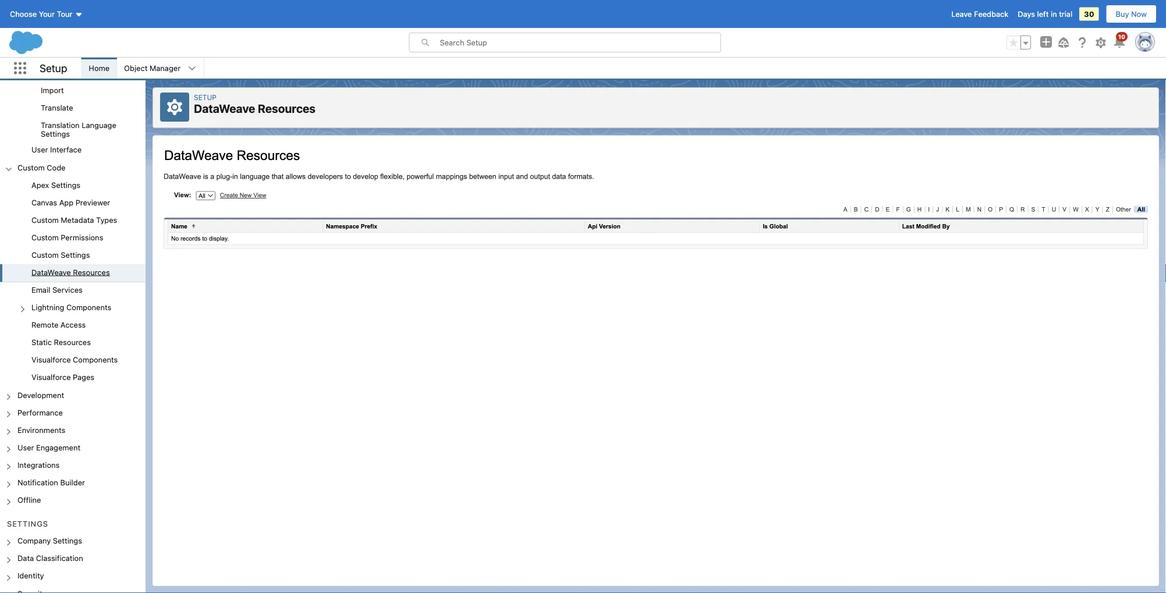Task type: vqa. For each thing, say whether or not it's contained in the screenshot.
rightmost "Services"
no



Task type: locate. For each thing, give the bounding box(es) containing it.
performance link
[[17, 408, 63, 419]]

resources inside "setup dataweave resources"
[[258, 102, 316, 115]]

0 horizontal spatial setup
[[40, 62, 67, 74]]

days left in trial
[[1018, 10, 1073, 18]]

custom
[[17, 163, 45, 172], [31, 216, 59, 224], [31, 233, 59, 242], [31, 251, 59, 259]]

import
[[41, 86, 64, 95]]

user up custom code
[[31, 145, 48, 154]]

setup
[[40, 62, 67, 74], [194, 93, 217, 101]]

setup for setup
[[40, 62, 67, 74]]

settings for company
[[53, 537, 82, 546]]

user inside user engagement link
[[17, 443, 34, 452]]

settings for apex
[[51, 180, 80, 189]]

choose your tour button
[[9, 5, 84, 23]]

user interface
[[31, 145, 82, 154]]

interface
[[50, 145, 82, 154]]

group containing apex settings
[[0, 177, 146, 387]]

environments link
[[17, 426, 65, 436]]

1 vertical spatial visualforce
[[31, 373, 71, 382]]

components
[[66, 303, 111, 312], [73, 356, 118, 364]]

0 vertical spatial components
[[66, 303, 111, 312]]

leave feedback link
[[952, 10, 1009, 18]]

user for user interface
[[31, 145, 48, 154]]

resources inside tree item
[[73, 268, 110, 277]]

Search Setup text field
[[440, 33, 721, 52]]

pages
[[73, 373, 94, 382]]

setup for setup dataweave resources
[[194, 93, 217, 101]]

0 vertical spatial dataweave
[[194, 102, 255, 115]]

1 horizontal spatial dataweave
[[194, 102, 255, 115]]

visualforce
[[31, 356, 71, 364], [31, 373, 71, 382]]

custom metadata types
[[31, 216, 117, 224]]

dataweave resources link
[[31, 268, 110, 279]]

integrations
[[17, 461, 60, 470]]

1 vertical spatial dataweave
[[31, 268, 71, 277]]

trial
[[1060, 10, 1073, 18]]

1 visualforce from the top
[[31, 356, 71, 364]]

notification builder
[[17, 478, 85, 487]]

metadata
[[61, 216, 94, 224]]

development link
[[17, 391, 64, 401]]

visualforce for visualforce components
[[31, 356, 71, 364]]

custom settings
[[31, 251, 90, 259]]

object
[[124, 64, 148, 73]]

data
[[17, 554, 34, 563]]

buy now button
[[1106, 5, 1157, 23]]

environments
[[17, 426, 65, 434]]

1 vertical spatial setup
[[194, 93, 217, 101]]

dataweave up email services
[[31, 268, 71, 277]]

buy now
[[1116, 10, 1147, 18]]

settings up app
[[51, 180, 80, 189]]

0 vertical spatial resources
[[258, 102, 316, 115]]

object manager
[[124, 64, 181, 73]]

visualforce down static resources link
[[31, 356, 71, 364]]

resources
[[258, 102, 316, 115], [73, 268, 110, 277], [54, 338, 91, 347]]

builder
[[60, 478, 85, 487]]

1 vertical spatial resources
[[73, 268, 110, 277]]

static
[[31, 338, 52, 347]]

user up integrations
[[17, 443, 34, 452]]

visualforce up the development
[[31, 373, 71, 382]]

dataweave
[[194, 102, 255, 115], [31, 268, 71, 277]]

custom metadata types link
[[31, 216, 117, 226]]

2 visualforce from the top
[[31, 373, 71, 382]]

canvas app previewer link
[[31, 198, 110, 209]]

settings
[[41, 130, 70, 138], [51, 180, 80, 189], [61, 251, 90, 259], [7, 519, 48, 528], [53, 537, 82, 546]]

settings up dataweave resources
[[61, 251, 90, 259]]

apex
[[31, 180, 49, 189]]

components up access
[[66, 303, 111, 312]]

performance
[[17, 408, 63, 417]]

in
[[1051, 10, 1058, 18]]

user
[[31, 145, 48, 154], [17, 443, 34, 452]]

0 vertical spatial setup
[[40, 62, 67, 74]]

custom down "custom permissions" link
[[31, 251, 59, 259]]

components for visualforce components
[[73, 356, 118, 364]]

dataweave inside tree item
[[31, 268, 71, 277]]

settings up company
[[7, 519, 48, 528]]

2 vertical spatial resources
[[54, 338, 91, 347]]

visualforce pages link
[[31, 373, 94, 384]]

export image
[[0, 65, 146, 82]]

1 vertical spatial user
[[17, 443, 34, 452]]

1 vertical spatial components
[[73, 356, 118, 364]]

custom inside "link"
[[17, 163, 45, 172]]

user inside user interface link
[[31, 145, 48, 154]]

lightning components
[[31, 303, 111, 312]]

notification
[[17, 478, 58, 487]]

0 vertical spatial visualforce
[[31, 356, 71, 364]]

10
[[1119, 33, 1126, 40]]

custom up custom settings
[[31, 233, 59, 242]]

1 horizontal spatial setup
[[194, 93, 217, 101]]

company settings
[[17, 537, 82, 546]]

custom settings link
[[31, 251, 90, 261]]

0 horizontal spatial dataweave
[[31, 268, 71, 277]]

group
[[0, 0, 146, 159], [1007, 36, 1032, 50], [0, 65, 146, 142], [0, 177, 146, 387]]

settings up user interface
[[41, 130, 70, 138]]

canvas app previewer
[[31, 198, 110, 207]]

setup dataweave resources
[[194, 93, 316, 115]]

30
[[1085, 10, 1095, 18]]

remote
[[31, 321, 58, 329]]

setup inside "setup dataweave resources"
[[194, 93, 217, 101]]

classification
[[36, 554, 83, 563]]

home
[[89, 64, 110, 73]]

components for lightning components
[[66, 303, 111, 312]]

translate link
[[41, 103, 73, 114]]

custom down canvas
[[31, 216, 59, 224]]

custom up apex
[[17, 163, 45, 172]]

data classification
[[17, 554, 83, 563]]

previewer
[[76, 198, 110, 207]]

choose your tour
[[10, 10, 73, 18]]

components up pages
[[73, 356, 118, 364]]

canvas
[[31, 198, 57, 207]]

object manager link
[[117, 58, 188, 79]]

feedback
[[975, 10, 1009, 18]]

settings up classification
[[53, 537, 82, 546]]

lightning
[[31, 303, 64, 312]]

permissions
[[61, 233, 103, 242]]

custom permissions
[[31, 233, 103, 242]]

dataweave down setup "link"
[[194, 102, 255, 115]]

static resources
[[31, 338, 91, 347]]

0 vertical spatial user
[[31, 145, 48, 154]]

static resources link
[[31, 338, 91, 349]]

remote access link
[[31, 321, 86, 331]]



Task type: describe. For each thing, give the bounding box(es) containing it.
integrations link
[[17, 461, 60, 471]]

user for user engagement
[[17, 443, 34, 452]]

resources for static resources
[[54, 338, 91, 347]]

apex settings
[[31, 180, 80, 189]]

company settings link
[[17, 537, 82, 547]]

custom for custom permissions
[[31, 233, 59, 242]]

tour
[[57, 10, 73, 18]]

development
[[17, 391, 64, 399]]

offline link
[[17, 496, 41, 506]]

your
[[39, 10, 55, 18]]

custom for custom code
[[17, 163, 45, 172]]

now
[[1132, 10, 1147, 18]]

leave
[[952, 10, 972, 18]]

user interface link
[[31, 145, 82, 156]]

custom code
[[17, 163, 66, 172]]

apex settings link
[[31, 180, 80, 191]]

import link
[[41, 86, 64, 96]]

dataweave resources tree item
[[0, 265, 146, 282]]

translation language settings
[[41, 121, 116, 138]]

10 button
[[1113, 32, 1128, 50]]

data classification link
[[17, 554, 83, 565]]

manager
[[150, 64, 181, 73]]

buy
[[1116, 10, 1130, 18]]

settings inside translation language settings
[[41, 130, 70, 138]]

offline
[[17, 496, 41, 505]]

identity
[[17, 572, 44, 581]]

lightning components link
[[31, 303, 111, 314]]

language
[[82, 121, 116, 130]]

choose
[[10, 10, 37, 18]]

user engagement
[[17, 443, 80, 452]]

dataweave resources
[[31, 268, 110, 277]]

access
[[61, 321, 86, 329]]

remote access
[[31, 321, 86, 329]]

custom for custom settings
[[31, 251, 59, 259]]

types
[[96, 216, 117, 224]]

email services link
[[31, 286, 83, 296]]

user engagement link
[[17, 443, 80, 454]]

translate
[[41, 103, 73, 112]]

visualforce pages
[[31, 373, 94, 382]]

settings for custom
[[61, 251, 90, 259]]

company
[[17, 537, 51, 546]]

left
[[1038, 10, 1049, 18]]

services
[[52, 286, 83, 294]]

email
[[31, 286, 50, 294]]

visualforce components link
[[31, 356, 118, 366]]

home link
[[82, 58, 117, 79]]

engagement
[[36, 443, 80, 452]]

identity link
[[17, 572, 44, 582]]

code
[[47, 163, 66, 172]]

translation
[[41, 121, 80, 130]]

days
[[1018, 10, 1036, 18]]

custom code tree item
[[0, 159, 146, 387]]

app
[[59, 198, 73, 207]]

translation language settings link
[[41, 121, 146, 138]]

notification builder link
[[17, 478, 85, 489]]

custom for custom metadata types
[[31, 216, 59, 224]]

visualforce for visualforce pages
[[31, 373, 71, 382]]

resources for dataweave resources
[[73, 268, 110, 277]]

custom permissions link
[[31, 233, 103, 244]]

custom code link
[[17, 163, 66, 173]]

dataweave inside "setup dataweave resources"
[[194, 102, 255, 115]]

email services
[[31, 286, 83, 294]]



